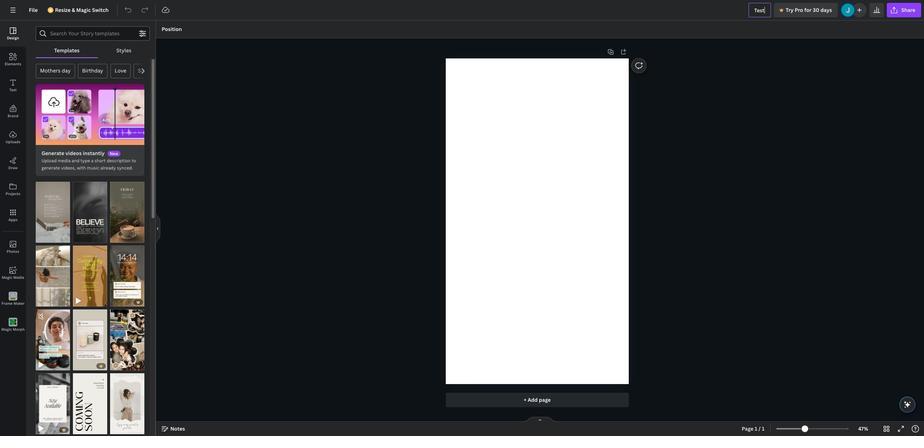 Task type: describe. For each thing, give the bounding box(es) containing it.
monochrome simple inspirational quote instagram story image
[[73, 182, 107, 243]]

brown vintage photo collage instagram story group
[[110, 306, 145, 371]]

beige tender vintage aesthetic blog your story group
[[110, 370, 145, 435]]

neutral minimal photo collage mood board instagram story group
[[36, 242, 70, 307]]

side panel tab list
[[0, 21, 26, 339]]

main menu bar
[[0, 0, 925, 21]]

brown warm ui giveaway message notification business instagram story group
[[110, 242, 145, 307]]

beige minimalistic modern coming soon launch instagram story image
[[73, 374, 107, 435]]

magic video example usage image
[[36, 84, 145, 145]]

monochrome simple inspirational quote instagram story group
[[73, 178, 107, 243]]

brown warm ui giveaway message notification business instagram story image
[[110, 246, 145, 307]]

aesthetic feminine motivation quote mood photo coffee your story group
[[110, 178, 145, 243]]

neutral minimal photo collage mood board instagram story image
[[36, 246, 70, 307]]

Design title text field
[[749, 3, 772, 17]]

neon green beige white outreach program type and photocentric trendy church announcement instagram story group
[[73, 242, 107, 307]]

beige minimalistic modern coming soon launch instagram story group
[[73, 370, 107, 435]]



Task type: locate. For each thing, give the bounding box(es) containing it.
neutral now available promotion video instagram story group
[[36, 370, 70, 435]]

beige tender vintage aesthetic blog your story image
[[110, 374, 145, 435]]

aesthetic feminine motivation quote mood photo coffee your story image
[[110, 182, 145, 243]]

Search Your Story templates search field
[[50, 27, 135, 40]]

khaki warm ui giveaway business instagram story image
[[73, 310, 107, 371]]

beige white minimalist modern morning routine list instagram story group
[[36, 178, 70, 243]]

beauty story ad in teal white elegant labels style group
[[36, 306, 70, 371]]

brown vintage photo collage instagram story image
[[110, 310, 145, 371]]

Zoom button
[[852, 424, 876, 435]]

khaki warm ui giveaway business instagram story group
[[73, 306, 107, 371]]

hide image
[[156, 211, 160, 246]]

show pages image
[[523, 417, 558, 423]]

beige white minimalist modern morning routine list instagram story image
[[36, 182, 70, 243]]



Task type: vqa. For each thing, say whether or not it's contained in the screenshot.
viewed
no



